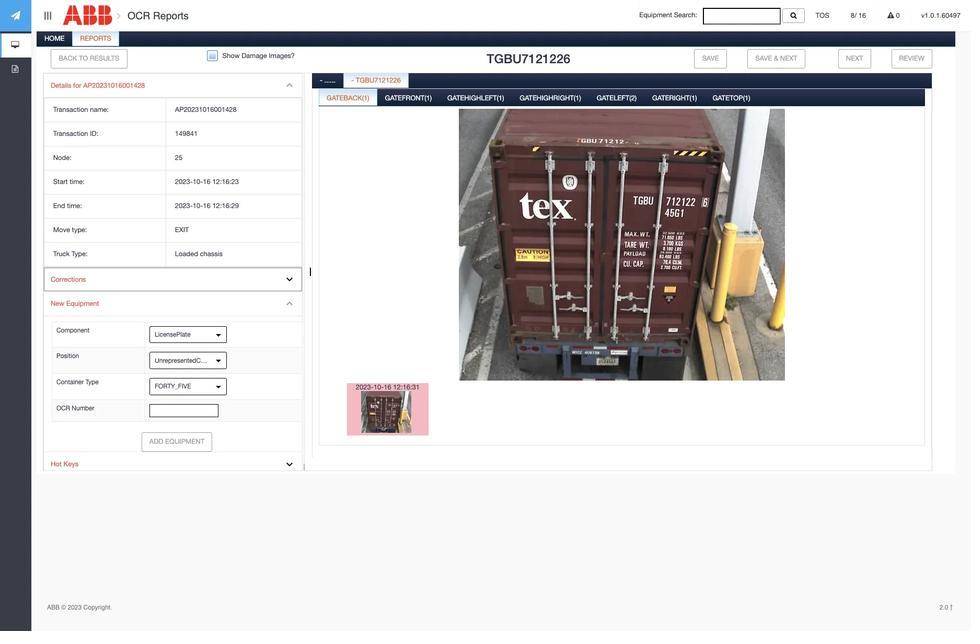Task type: describe. For each thing, give the bounding box(es) containing it.
transaction for transaction name:
[[53, 106, 88, 114]]

- ......
[[320, 76, 336, 84]]

container type
[[56, 379, 99, 386]]

gatefront(1)
[[385, 94, 432, 102]]

ocr number
[[56, 405, 94, 412]]

type:
[[72, 226, 87, 234]]

keys
[[64, 460, 79, 468]]

abb © 2023 copyright.
[[47, 604, 112, 612]]

0 vertical spatial reports
[[153, 10, 189, 21]]

add equipment
[[149, 438, 205, 446]]

number
[[72, 405, 94, 412]]

- tgbu7121226 link
[[344, 70, 408, 91]]

details for ap20231016001428 link
[[44, 74, 302, 98]]

name:
[[90, 106, 109, 114]]

8/ 16
[[852, 12, 867, 19]]

gatetop(1) link
[[706, 88, 758, 109]]

gateleft(2)
[[597, 94, 637, 102]]

back to results
[[59, 54, 120, 62]]

equipment search:
[[640, 11, 704, 19]]

1 horizontal spatial ap20231016001428
[[175, 106, 237, 114]]

12:16:23
[[213, 178, 239, 186]]

truck type:
[[53, 250, 88, 258]]

review button
[[892, 49, 933, 68]]

transaction for transaction id:
[[53, 130, 88, 138]]

16 for 2023-10-16 12:16:23
[[203, 178, 211, 186]]

none text field inside menu item
[[149, 404, 218, 418]]

container
[[56, 379, 84, 386]]

start
[[53, 178, 68, 186]]

tab list containing gateback(1)
[[319, 88, 926, 475]]

hot
[[51, 460, 62, 468]]

corrections
[[51, 276, 86, 283]]

copyright.
[[83, 604, 112, 612]]

gatehighleft(1) link
[[440, 88, 512, 109]]

1 next from the left
[[781, 54, 798, 62]]

tos
[[816, 12, 830, 19]]

16 for 2023-10-16 12:16:31
[[384, 383, 392, 391]]

2023
[[68, 604, 82, 612]]

12:16:29
[[213, 202, 239, 210]]

gateleft(2) link
[[590, 88, 645, 109]]

home link
[[37, 29, 72, 50]]

......
[[325, 76, 336, 84]]

gatehighright(1)
[[520, 94, 582, 102]]

save & next
[[756, 54, 798, 62]]

details
[[51, 81, 71, 89]]

2023- for 2023-10-16 12:16:23
[[175, 178, 193, 186]]

25
[[175, 154, 183, 162]]

move type:
[[53, 226, 87, 234]]

add equipment button
[[142, 433, 212, 452]]

id:
[[90, 130, 99, 138]]

hot keys
[[51, 460, 79, 468]]

home
[[44, 35, 65, 42]]

menu inside tgbu7121226 tab list
[[43, 73, 303, 477]]

gatefront(1) link
[[378, 88, 439, 109]]

warning image
[[888, 12, 895, 19]]

search image
[[791, 12, 798, 19]]

save button
[[695, 49, 727, 68]]

transaction name:
[[53, 106, 109, 114]]

reports link
[[73, 29, 119, 50]]

2023-10-16 12:16:29
[[175, 202, 239, 210]]

bars image
[[43, 12, 52, 20]]

review
[[900, 54, 925, 62]]

equipment for add equipment
[[165, 438, 205, 446]]

2023- for 2023-10-16 12:16:29
[[175, 202, 193, 210]]

2 next from the left
[[847, 54, 864, 62]]

licenseplate
[[155, 331, 191, 338]]

next button
[[839, 49, 872, 68]]

2023- for 2023-10-16 12:16:31
[[356, 383, 374, 391]]

gateback(1)
[[327, 94, 370, 102]]

loaded
[[175, 250, 198, 258]]

gatehighleft(1)
[[448, 94, 505, 102]]

row group inside menu item
[[44, 98, 302, 267]]

back to results button
[[51, 49, 127, 68]]

gateback(1) link
[[320, 88, 377, 109]]

8/ 16 button
[[841, 0, 877, 31]]

show
[[223, 52, 240, 60]]

to
[[79, 54, 88, 62]]

- for - tgbu7121226
[[352, 76, 354, 84]]

ocr for ocr reports
[[128, 10, 150, 21]]

damage
[[242, 52, 267, 60]]

abb
[[47, 604, 60, 612]]

component
[[56, 327, 90, 334]]

node:
[[53, 154, 72, 162]]

gateright(1)
[[653, 94, 698, 102]]



Task type: vqa. For each thing, say whether or not it's contained in the screenshot.
bottom Status
no



Task type: locate. For each thing, give the bounding box(es) containing it.
0 horizontal spatial -
[[320, 76, 323, 84]]

reports inside tgbu7121226 tab list
[[80, 35, 111, 42]]

reports
[[153, 10, 189, 21], [80, 35, 111, 42]]

ap20231016001428 up 149841
[[175, 106, 237, 114]]

2023- up the exit
[[175, 202, 193, 210]]

tgbu7121226 inside - tgbu7121226 link
[[356, 76, 401, 84]]

2 - from the left
[[352, 76, 354, 84]]

navigation
[[0, 0, 31, 82]]

0 button
[[878, 0, 911, 31]]

next
[[781, 54, 798, 62], [847, 54, 864, 62]]

1 horizontal spatial tgbu7121226
[[487, 51, 571, 66]]

0 vertical spatial menu item
[[44, 74, 302, 268]]

ocr for ocr number
[[56, 405, 70, 412]]

time: for start time:
[[70, 178, 85, 186]]

ap20231016001428 inside details for ap20231016001428 link
[[83, 81, 145, 89]]

None field
[[704, 8, 781, 24]]

0 horizontal spatial ap20231016001428
[[83, 81, 145, 89]]

add
[[149, 438, 163, 446]]

0 vertical spatial tgbu7121226
[[487, 51, 571, 66]]

16 right 8/
[[859, 12, 867, 19]]

0 vertical spatial ocr
[[128, 10, 150, 21]]

ocr inside menu item
[[56, 405, 70, 412]]

16 left 12:16:29
[[203, 202, 211, 210]]

2023-10-16 12:16:23
[[175, 178, 239, 186]]

8/
[[852, 12, 857, 19]]

16 inside dropdown button
[[859, 12, 867, 19]]

2023- left the 12:16:31
[[356, 383, 374, 391]]

0 horizontal spatial next
[[781, 54, 798, 62]]

move
[[53, 226, 70, 234]]

0
[[895, 12, 901, 19]]

type:
[[72, 250, 88, 258]]

tos button
[[806, 0, 841, 31]]

new equipment
[[51, 300, 99, 308]]

2023- down the '25'
[[175, 178, 193, 186]]

equipment
[[640, 11, 673, 19], [66, 300, 99, 308], [165, 438, 205, 446]]

save & next button
[[748, 49, 806, 68]]

ocr
[[128, 10, 150, 21], [56, 405, 70, 412]]

tab list containing - ......
[[312, 70, 933, 478]]

tab list
[[312, 70, 933, 478], [319, 88, 926, 475]]

1 vertical spatial reports
[[80, 35, 111, 42]]

results
[[90, 54, 120, 62]]

time: for end time:
[[67, 202, 82, 210]]

next right "&"
[[781, 54, 798, 62]]

0 horizontal spatial save
[[703, 54, 720, 62]]

2 menu item from the top
[[44, 292, 303, 453]]

0 horizontal spatial ocr
[[56, 405, 70, 412]]

transaction id:
[[53, 130, 99, 138]]

position
[[56, 353, 79, 360]]

save inside button
[[703, 54, 720, 62]]

tgbu7121226 up gatehighright(1)
[[487, 51, 571, 66]]

ap20231016001428
[[83, 81, 145, 89], [175, 106, 237, 114]]

2 vertical spatial 10-
[[374, 383, 384, 391]]

transaction
[[53, 106, 88, 114], [53, 130, 88, 138]]

ocr reports
[[125, 10, 189, 21]]

end time:
[[53, 202, 82, 210]]

chassis
[[200, 250, 223, 258]]

start time:
[[53, 178, 85, 186]]

- ...... link
[[313, 70, 343, 91]]

equipment right new
[[66, 300, 99, 308]]

2 vertical spatial 2023-
[[356, 383, 374, 391]]

1 vertical spatial time:
[[67, 202, 82, 210]]

10- for 12:16:31
[[374, 383, 384, 391]]

1 horizontal spatial next
[[847, 54, 864, 62]]

end
[[53, 202, 65, 210]]

16 left the 12:16:31
[[384, 383, 392, 391]]

- left ......
[[320, 76, 323, 84]]

0 vertical spatial ap20231016001428
[[83, 81, 145, 89]]

2 save from the left
[[756, 54, 773, 62]]

corrections link
[[44, 268, 302, 292]]

1 vertical spatial menu item
[[44, 292, 303, 453]]

- tgbu7121226
[[352, 76, 401, 84]]

new equipment link
[[44, 292, 302, 316]]

gatehighright(1) link
[[513, 88, 589, 109]]

149841
[[175, 130, 198, 138]]

gateright(1) link
[[646, 88, 705, 109]]

equipment for new equipment
[[66, 300, 99, 308]]

save for save & next
[[756, 54, 773, 62]]

menu item containing details for ap20231016001428
[[44, 74, 302, 268]]

1 horizontal spatial equipment
[[165, 438, 205, 446]]

2023-10-16 12:16:31
[[356, 383, 420, 391]]

tgbu7121226 up 'gatefront(1)'
[[356, 76, 401, 84]]

1 vertical spatial transaction
[[53, 130, 88, 138]]

1 menu item from the top
[[44, 74, 302, 268]]

1 horizontal spatial ocr
[[128, 10, 150, 21]]

menu
[[43, 73, 303, 477]]

10- up 2023-10-16 12:16:29
[[193, 178, 203, 186]]

1 save from the left
[[703, 54, 720, 62]]

1 transaction from the top
[[53, 106, 88, 114]]

1 vertical spatial ap20231016001428
[[175, 106, 237, 114]]

save left "&"
[[756, 54, 773, 62]]

transaction up transaction id:
[[53, 106, 88, 114]]

long arrow up image
[[951, 605, 954, 611]]

1 vertical spatial equipment
[[66, 300, 99, 308]]

16 left 12:16:23
[[203, 178, 211, 186]]

hot keys link
[[44, 453, 302, 477]]

0 vertical spatial equipment
[[640, 11, 673, 19]]

save up gatetop(1)
[[703, 54, 720, 62]]

0 vertical spatial transaction
[[53, 106, 88, 114]]

10- left the 12:16:31
[[374, 383, 384, 391]]

0 horizontal spatial equipment
[[66, 300, 99, 308]]

0 vertical spatial time:
[[70, 178, 85, 186]]

- up gateback(1)
[[352, 76, 354, 84]]

0 vertical spatial 2023-
[[175, 178, 193, 186]]

1 horizontal spatial reports
[[153, 10, 189, 21]]

equipment left search:
[[640, 11, 673, 19]]

v1.0.1.60497 button
[[912, 0, 972, 31]]

2.0
[[940, 604, 951, 612]]

transaction left id:
[[53, 130, 88, 138]]

&
[[775, 54, 779, 62]]

save for save
[[703, 54, 720, 62]]

save inside button
[[756, 54, 773, 62]]

search:
[[675, 11, 698, 19]]

1 horizontal spatial save
[[756, 54, 773, 62]]

time: right end
[[67, 202, 82, 210]]

equipment inside button
[[165, 438, 205, 446]]

1 horizontal spatial -
[[352, 76, 354, 84]]

2 vertical spatial equipment
[[165, 438, 205, 446]]

unrepresentedcontainerposition
[[155, 357, 246, 364]]

2023-
[[175, 178, 193, 186], [175, 202, 193, 210], [356, 383, 374, 391]]

2 horizontal spatial equipment
[[640, 11, 673, 19]]

row group
[[44, 98, 302, 267]]

- for - ......
[[320, 76, 323, 84]]

exit
[[175, 226, 189, 234]]

new
[[51, 300, 64, 308]]

v1.0.1.60497
[[922, 12, 961, 19]]

time: right start
[[70, 178, 85, 186]]

1 vertical spatial ocr
[[56, 405, 70, 412]]

type
[[86, 379, 99, 386]]

details for ap20231016001428
[[51, 81, 145, 89]]

menu containing details for ap20231016001428
[[43, 73, 303, 477]]

10- for 12:16:23
[[193, 178, 203, 186]]

menu item
[[44, 74, 302, 268], [44, 292, 303, 453]]

gatetop(1)
[[713, 94, 751, 102]]

0 horizontal spatial reports
[[80, 35, 111, 42]]

tgbu7121226
[[487, 51, 571, 66], [356, 76, 401, 84]]

loaded chassis
[[175, 250, 223, 258]]

images?
[[269, 52, 295, 60]]

12:16:31
[[394, 383, 420, 391]]

1 - from the left
[[320, 76, 323, 84]]

©
[[61, 604, 66, 612]]

ap20231016001428 up name:
[[83, 81, 145, 89]]

10- for 12:16:29
[[193, 202, 203, 210]]

truck
[[53, 250, 70, 258]]

None text field
[[149, 404, 218, 418]]

16 for 2023-10-16 12:16:29
[[203, 202, 211, 210]]

show damage images?
[[223, 52, 295, 60]]

0 vertical spatial 10-
[[193, 178, 203, 186]]

1 vertical spatial 10-
[[193, 202, 203, 210]]

0 horizontal spatial tgbu7121226
[[356, 76, 401, 84]]

2 transaction from the top
[[53, 130, 88, 138]]

tgbu7121226 tab list
[[35, 29, 956, 478]]

row group containing transaction name:
[[44, 98, 302, 267]]

-
[[320, 76, 323, 84], [352, 76, 354, 84]]

next down the 8/ 16 dropdown button
[[847, 54, 864, 62]]

equipment up hot keys link
[[165, 438, 205, 446]]

10- down "2023-10-16 12:16:23"
[[193, 202, 203, 210]]

forty_five
[[155, 383, 191, 390]]

1 vertical spatial 2023-
[[175, 202, 193, 210]]

menu item containing new equipment
[[44, 292, 303, 453]]

1 vertical spatial tgbu7121226
[[356, 76, 401, 84]]



